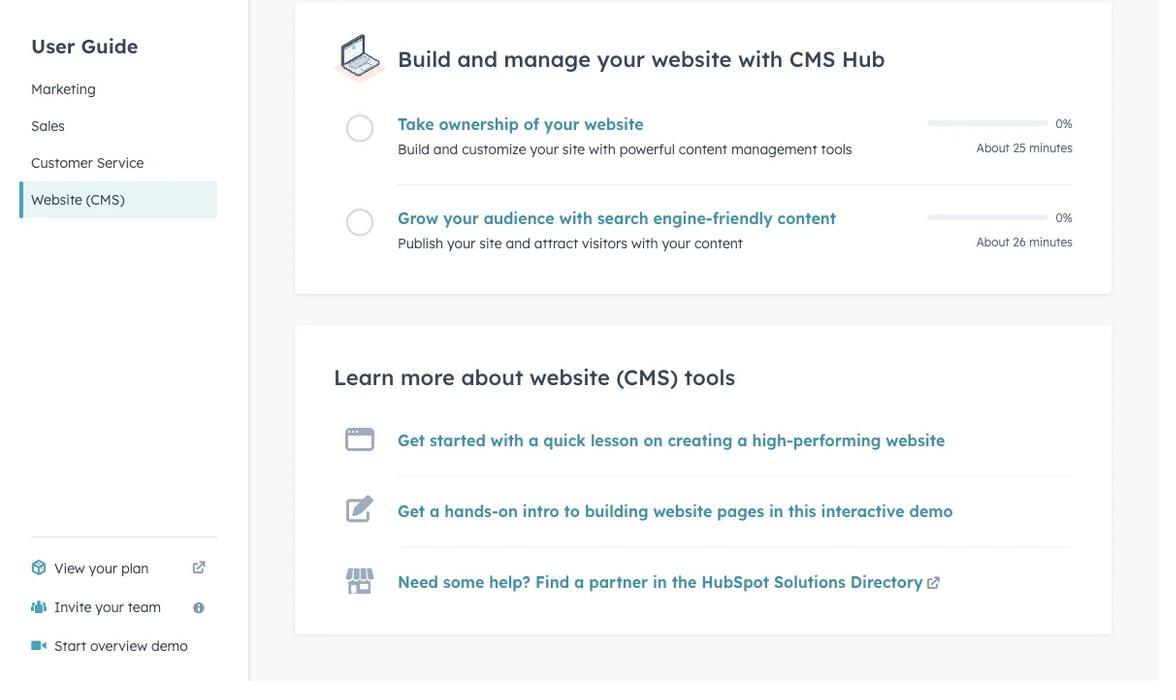 Task type: locate. For each thing, give the bounding box(es) containing it.
get for get started with a quick lesson on creating a high-performing website
[[398, 430, 425, 450]]

1 horizontal spatial demo
[[910, 501, 954, 521]]

about 26 minutes
[[977, 235, 1073, 249]]

0 vertical spatial build
[[398, 45, 451, 72]]

site left 'powerful'
[[563, 141, 585, 158]]

link opens in a new window image
[[192, 557, 206, 580], [192, 562, 206, 576], [927, 573, 941, 596], [927, 577, 941, 591]]

in inside need some help? find a partner in the hubspot solutions directory link
[[653, 572, 668, 592]]

2 build from the top
[[398, 141, 430, 158]]

demo
[[910, 501, 954, 521], [151, 638, 188, 655]]

and down take
[[434, 141, 458, 158]]

1 vertical spatial site
[[480, 235, 502, 252]]

0%
[[1057, 116, 1073, 131], [1057, 210, 1073, 225]]

1 build from the top
[[398, 45, 451, 72]]

your left plan
[[89, 560, 117, 577]]

building
[[585, 501, 649, 521]]

demo right interactive
[[910, 501, 954, 521]]

view
[[54, 560, 85, 577]]

interactive
[[822, 501, 905, 521]]

1 about from the top
[[977, 141, 1010, 155]]

2 about from the top
[[977, 235, 1010, 249]]

2 minutes from the top
[[1030, 235, 1073, 249]]

tools up the creating
[[685, 364, 736, 391]]

a left quick in the bottom of the page
[[529, 430, 539, 450]]

plan
[[121, 560, 149, 577]]

a
[[529, 430, 539, 450], [738, 430, 748, 450], [430, 501, 440, 521], [575, 572, 585, 592]]

content right friendly
[[778, 209, 837, 228]]

need some help? find a partner in the hubspot solutions directory
[[398, 572, 924, 592]]

(cms) up get started with a quick lesson on creating a high-performing website
[[617, 364, 679, 391]]

about
[[977, 141, 1010, 155], [977, 235, 1010, 249]]

search
[[598, 209, 649, 228]]

minutes for grow your audience with search engine-friendly content
[[1030, 235, 1073, 249]]

0 vertical spatial content
[[679, 141, 728, 158]]

about left '25'
[[977, 141, 1010, 155]]

1 vertical spatial demo
[[151, 638, 188, 655]]

2 0% from the top
[[1057, 210, 1073, 225]]

publish
[[398, 235, 444, 252]]

1 minutes from the top
[[1030, 141, 1073, 155]]

0 vertical spatial in
[[770, 501, 784, 521]]

site
[[563, 141, 585, 158], [480, 235, 502, 252]]

hubspot
[[702, 572, 770, 592]]

visitors
[[582, 235, 628, 252]]

and inside 'take ownership of your website build and customize your site with powerful content management tools'
[[434, 141, 458, 158]]

build up take
[[398, 45, 451, 72]]

0 horizontal spatial (cms)
[[86, 191, 125, 208]]

get a hands-on intro to building website pages in this interactive demo
[[398, 501, 954, 521]]

1 horizontal spatial (cms)
[[617, 364, 679, 391]]

find
[[536, 572, 570, 592]]

1 vertical spatial about
[[977, 235, 1010, 249]]

grow
[[398, 209, 439, 228]]

with
[[739, 45, 783, 72], [589, 141, 616, 158], [560, 209, 593, 228], [632, 235, 659, 252], [491, 430, 524, 450]]

pages
[[718, 501, 765, 521]]

and
[[458, 45, 498, 72], [434, 141, 458, 158], [506, 235, 531, 252]]

0% for grow your audience with search engine-friendly content
[[1057, 210, 1073, 225]]

and inside grow your audience with search engine-friendly content publish your site and attract visitors with your content
[[506, 235, 531, 252]]

customer service
[[31, 154, 144, 171]]

and down audience
[[506, 235, 531, 252]]

a right find
[[575, 572, 585, 592]]

started
[[430, 430, 486, 450]]

user guide views element
[[19, 0, 217, 218]]

your
[[597, 45, 645, 72], [544, 115, 580, 134], [530, 141, 559, 158], [444, 209, 479, 228], [447, 235, 476, 252], [662, 235, 691, 252], [89, 560, 117, 577], [95, 599, 124, 616]]

1 get from the top
[[398, 430, 425, 450]]

this
[[789, 501, 817, 521]]

content down friendly
[[695, 235, 744, 252]]

(cms) down 'customer service' button
[[86, 191, 125, 208]]

content down take ownership of your website button
[[679, 141, 728, 158]]

get left hands-
[[398, 501, 425, 521]]

0 vertical spatial 0%
[[1057, 116, 1073, 131]]

1 vertical spatial get
[[398, 501, 425, 521]]

minutes right 26
[[1030, 235, 1073, 249]]

build down take
[[398, 141, 430, 158]]

0 horizontal spatial demo
[[151, 638, 188, 655]]

1 vertical spatial 0%
[[1057, 210, 1073, 225]]

about left 26
[[977, 235, 1010, 249]]

site inside 'take ownership of your website build and customize your site with powerful content management tools'
[[563, 141, 585, 158]]

powerful
[[620, 141, 675, 158]]

0% up about 25 minutes
[[1057, 116, 1073, 131]]

0 vertical spatial minutes
[[1030, 141, 1073, 155]]

manage
[[504, 45, 591, 72]]

minutes for take ownership of your website
[[1030, 141, 1073, 155]]

on right lesson
[[644, 430, 663, 450]]

hands-
[[445, 501, 499, 521]]

and up ownership
[[458, 45, 498, 72]]

content
[[679, 141, 728, 158], [778, 209, 837, 228], [695, 235, 744, 252]]

0 vertical spatial (cms)
[[86, 191, 125, 208]]

minutes
[[1030, 141, 1073, 155], [1030, 235, 1073, 249]]

1 horizontal spatial tools
[[822, 141, 853, 158]]

(cms)
[[86, 191, 125, 208], [617, 364, 679, 391]]

your left team
[[95, 599, 124, 616]]

of
[[524, 115, 540, 134]]

minutes right '25'
[[1030, 141, 1073, 155]]

tools
[[822, 141, 853, 158], [685, 364, 736, 391]]

26
[[1014, 235, 1027, 249]]

1 0% from the top
[[1057, 116, 1073, 131]]

with left cms
[[739, 45, 783, 72]]

get started with a quick lesson on creating a high-performing website link
[[398, 430, 946, 450]]

website
[[652, 45, 732, 72], [585, 115, 644, 134], [530, 364, 610, 391], [886, 430, 946, 450], [654, 501, 713, 521]]

1 vertical spatial and
[[434, 141, 458, 158]]

0 horizontal spatial in
[[653, 572, 668, 592]]

user
[[31, 33, 75, 58]]

your right the grow
[[444, 209, 479, 228]]

website left pages
[[654, 501, 713, 521]]

0 vertical spatial site
[[563, 141, 585, 158]]

1 horizontal spatial site
[[563, 141, 585, 158]]

in
[[770, 501, 784, 521], [653, 572, 668, 592]]

service
[[97, 154, 144, 171]]

get a hands-on intro to building website pages in this interactive demo link
[[398, 501, 954, 521]]

marketing
[[31, 81, 96, 98]]

build inside 'take ownership of your website build and customize your site with powerful content management tools'
[[398, 141, 430, 158]]

1 vertical spatial on
[[499, 501, 518, 521]]

demo down team
[[151, 638, 188, 655]]

website (cms)
[[31, 191, 125, 208]]

your down 'of'
[[530, 141, 559, 158]]

1 horizontal spatial in
[[770, 501, 784, 521]]

website inside 'take ownership of your website build and customize your site with powerful content management tools'
[[585, 115, 644, 134]]

invite your team
[[54, 599, 161, 616]]

grow your audience with search engine-friendly content button
[[398, 209, 916, 228]]

0 vertical spatial on
[[644, 430, 663, 450]]

site down audience
[[480, 235, 502, 252]]

ownership
[[439, 115, 519, 134]]

with left 'powerful'
[[589, 141, 616, 158]]

invite
[[54, 599, 92, 616]]

high-
[[753, 430, 794, 450]]

start overview demo link
[[19, 627, 217, 666]]

start overview demo
[[54, 638, 188, 655]]

website right performing at the right of page
[[886, 430, 946, 450]]

1 vertical spatial in
[[653, 572, 668, 592]]

with right the started
[[491, 430, 524, 450]]

1 vertical spatial tools
[[685, 364, 736, 391]]

get left the started
[[398, 430, 425, 450]]

0 vertical spatial get
[[398, 430, 425, 450]]

1 vertical spatial minutes
[[1030, 235, 1073, 249]]

build
[[398, 45, 451, 72], [398, 141, 430, 158]]

in left this
[[770, 501, 784, 521]]

quick
[[544, 430, 586, 450]]

website up take ownership of your website button
[[652, 45, 732, 72]]

audience
[[484, 209, 555, 228]]

need some help? find a partner in the hubspot solutions directory link
[[398, 572, 944, 596]]

team
[[128, 599, 161, 616]]

on left intro
[[499, 501, 518, 521]]

0 horizontal spatial site
[[480, 235, 502, 252]]

directory
[[851, 572, 924, 592]]

tools right management
[[822, 141, 853, 158]]

1 vertical spatial build
[[398, 141, 430, 158]]

0% up about 26 minutes
[[1057, 210, 1073, 225]]

in left the
[[653, 572, 668, 592]]

2 get from the top
[[398, 501, 425, 521]]

customer
[[31, 154, 93, 171]]

your inside 'link'
[[89, 560, 117, 577]]

hub
[[843, 45, 886, 72]]

on
[[644, 430, 663, 450], [499, 501, 518, 521]]

0 vertical spatial and
[[458, 45, 498, 72]]

0 vertical spatial about
[[977, 141, 1010, 155]]

0 vertical spatial tools
[[822, 141, 853, 158]]

2 vertical spatial and
[[506, 235, 531, 252]]

1 vertical spatial (cms)
[[617, 364, 679, 391]]

website up 'powerful'
[[585, 115, 644, 134]]



Task type: describe. For each thing, give the bounding box(es) containing it.
sales button
[[19, 108, 217, 145]]

guide
[[81, 33, 138, 58]]

partner
[[589, 572, 648, 592]]

0 horizontal spatial on
[[499, 501, 518, 521]]

performing
[[794, 430, 882, 450]]

some
[[443, 572, 485, 592]]

about for grow your audience with search engine-friendly content
[[977, 235, 1010, 249]]

website (cms) button
[[19, 181, 217, 218]]

view your plan
[[54, 560, 149, 577]]

website up quick in the bottom of the page
[[530, 364, 610, 391]]

start
[[54, 638, 86, 655]]

need
[[398, 572, 439, 592]]

0% for take ownership of your website
[[1057, 116, 1073, 131]]

learn more about website (cms) tools
[[334, 364, 736, 391]]

get started with a quick lesson on creating a high-performing website
[[398, 430, 946, 450]]

intro
[[523, 501, 560, 521]]

take ownership of your website build and customize your site with powerful content management tools
[[398, 115, 853, 158]]

with inside 'take ownership of your website build and customize your site with powerful content management tools'
[[589, 141, 616, 158]]

0 vertical spatial demo
[[910, 501, 954, 521]]

take ownership of your website button
[[398, 115, 916, 134]]

sales
[[31, 117, 65, 134]]

a left "high-"
[[738, 430, 748, 450]]

overview
[[90, 638, 148, 655]]

solutions
[[774, 572, 846, 592]]

customize
[[462, 141, 527, 158]]

your down engine-
[[662, 235, 691, 252]]

management
[[732, 141, 818, 158]]

cms
[[790, 45, 836, 72]]

lesson
[[591, 430, 639, 450]]

friendly
[[713, 209, 773, 228]]

help?
[[489, 572, 531, 592]]

(cms) inside button
[[86, 191, 125, 208]]

view your plan link
[[19, 549, 217, 588]]

learn
[[334, 364, 395, 391]]

2 vertical spatial content
[[695, 235, 744, 252]]

about
[[461, 364, 524, 391]]

the
[[672, 572, 697, 592]]

customer service button
[[19, 145, 217, 181]]

0 horizontal spatial tools
[[685, 364, 736, 391]]

more
[[401, 364, 455, 391]]

take
[[398, 115, 434, 134]]

about 25 minutes
[[977, 141, 1073, 155]]

user guide
[[31, 33, 138, 58]]

your right publish
[[447, 235, 476, 252]]

25
[[1014, 141, 1027, 155]]

with up attract
[[560, 209, 593, 228]]

your right manage
[[597, 45, 645, 72]]

get for get a hands-on intro to building website pages in this interactive demo
[[398, 501, 425, 521]]

tools inside 'take ownership of your website build and customize your site with powerful content management tools'
[[822, 141, 853, 158]]

website
[[31, 191, 82, 208]]

attract
[[535, 235, 579, 252]]

site inside grow your audience with search engine-friendly content publish your site and attract visitors with your content
[[480, 235, 502, 252]]

invite your team button
[[19, 588, 217, 627]]

engine-
[[654, 209, 713, 228]]

with down grow your audience with search engine-friendly content button at top
[[632, 235, 659, 252]]

1 vertical spatial content
[[778, 209, 837, 228]]

creating
[[668, 430, 733, 450]]

grow your audience with search engine-friendly content publish your site and attract visitors with your content
[[398, 209, 837, 252]]

about for take ownership of your website
[[977, 141, 1010, 155]]

build and manage your website with cms hub
[[398, 45, 886, 72]]

a left hands-
[[430, 501, 440, 521]]

marketing button
[[19, 71, 217, 108]]

1 horizontal spatial on
[[644, 430, 663, 450]]

your inside button
[[95, 599, 124, 616]]

content inside 'take ownership of your website build and customize your site with powerful content management tools'
[[679, 141, 728, 158]]

your right 'of'
[[544, 115, 580, 134]]

to
[[565, 501, 580, 521]]



Task type: vqa. For each thing, say whether or not it's contained in the screenshot.
Your
yes



